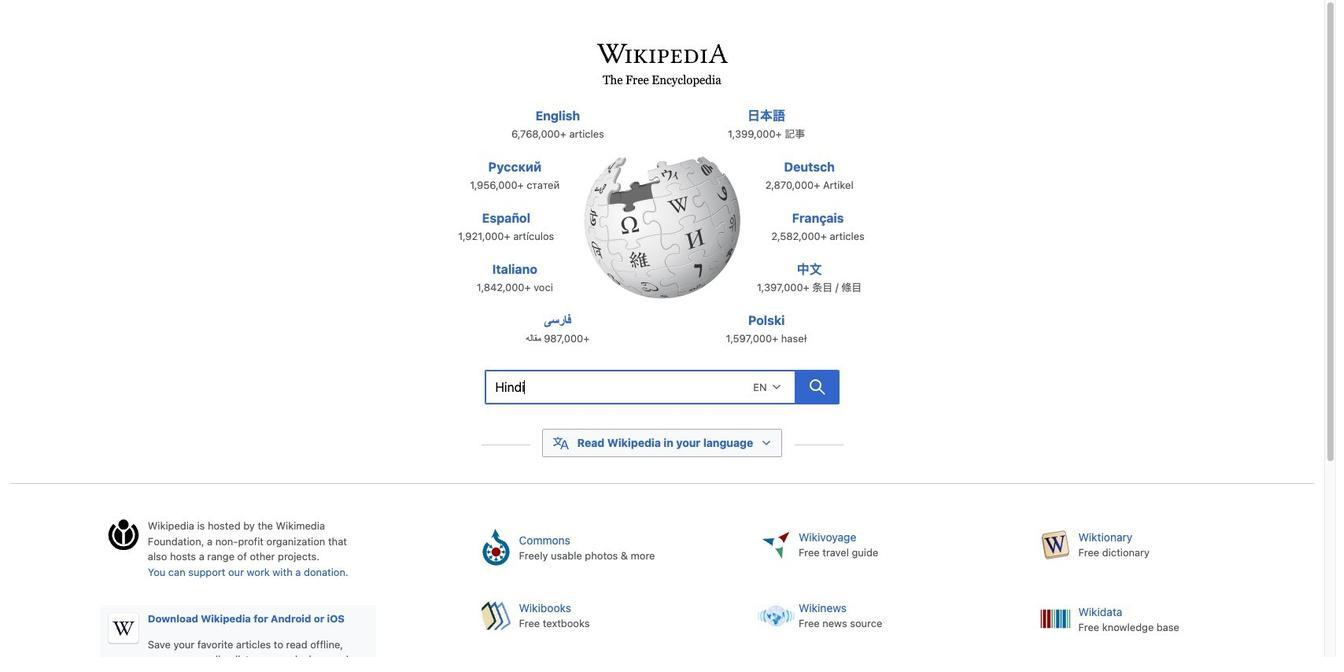 Task type: describe. For each thing, give the bounding box(es) containing it.
wikipedia image
[[584, 156, 741, 300]]



Task type: vqa. For each thing, say whether or not it's contained in the screenshot.
search field
yes



Task type: locate. For each thing, give the bounding box(es) containing it.
None search field
[[485, 370, 796, 404]]



